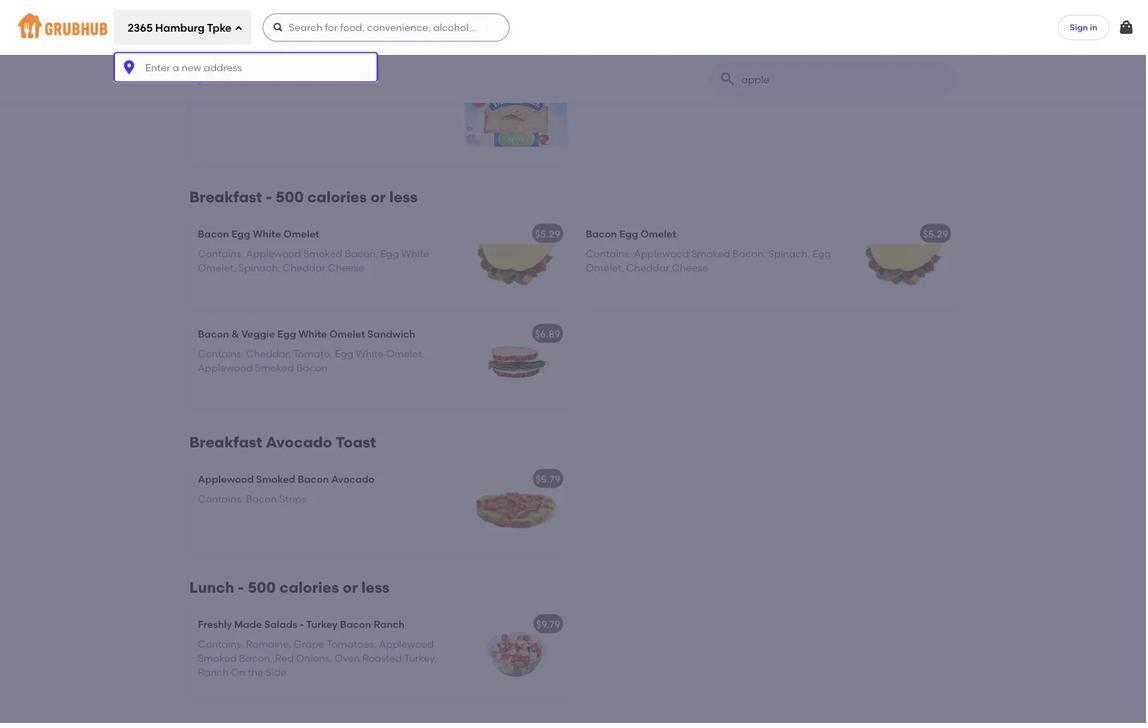 Task type: describe. For each thing, give the bounding box(es) containing it.
svg image right the in
[[1118, 19, 1135, 36]]

$5.79
[[536, 473, 560, 485]]

bacon egg white omelet
[[198, 228, 319, 240]]

the
[[248, 667, 263, 679]]

tpke
[[207, 22, 232, 35]]

oven
[[335, 653, 360, 665]]

contains: bacon strips
[[198, 493, 306, 505]]

Search for food, convenience, alcohol... search field
[[263, 13, 509, 42]]

contains: applewood smoked bacon, egg white omelet, spinach, cheddar cheese
[[198, 248, 429, 274]]

or for breakfast - 500 calories or less
[[370, 188, 386, 206]]

0 vertical spatial ranch
[[374, 619, 405, 631]]

sign
[[1070, 22, 1088, 32]]

onions,
[[296, 653, 332, 665]]

applewood inside contains: applewood smoked bacon, egg white omelet, spinach, cheddar cheese
[[246, 248, 301, 260]]

0 vertical spatial avocado
[[266, 434, 332, 452]]

2 horizontal spatial omelet
[[641, 228, 676, 240]]

contains: for contains: applewood smoked bacon, spinach, egg omelet, cheddar cheese
[[586, 248, 632, 260]]

tastykake
[[198, 83, 246, 95]]

or for lunch - 500 calories or less
[[343, 579, 358, 597]]

breakfast for breakfast avocado toast
[[189, 434, 262, 452]]

contains: for contains: cheddar, tomato, egg white omelet, applewood smoked bacon
[[198, 348, 244, 360]]

tastykake apple pie 4oz button
[[189, 73, 569, 165]]

$5.29 for contains: applewood smoked bacon, egg white omelet, spinach, cheddar cheese
[[535, 228, 560, 240]]

back
[[208, 72, 236, 86]]

bacon & veggie egg white omelet sandwich image
[[463, 319, 569, 410]]

in
[[1090, 22, 1097, 32]]

$9.79
[[536, 619, 560, 631]]

made
[[234, 619, 262, 631]]

svg image down 2365
[[121, 59, 138, 76]]

2365 hamburg tpke
[[128, 22, 232, 35]]

- for lunch
[[238, 579, 244, 597]]

on
[[231, 667, 245, 679]]

grape
[[294, 639, 324, 651]]

$6.89
[[535, 328, 560, 340]]

1 vertical spatial avocado
[[331, 473, 375, 485]]

salads
[[264, 619, 297, 631]]

bacon & veggie egg white omelet sandwich
[[198, 328, 415, 340]]

contains: applewood smoked bacon, spinach, egg omelet, cheddar cheese
[[586, 248, 831, 274]]

freshly made salads - turkey bacon ranch image
[[463, 609, 569, 701]]

all
[[189, 43, 209, 61]]

lunch
[[189, 579, 234, 597]]

contains: for contains: applewood smoked bacon, egg white omelet, spinach, cheddar cheese
[[198, 248, 244, 260]]

red
[[275, 653, 294, 665]]

veggie
[[241, 328, 275, 340]]

svg image right tpke at the top left of page
[[234, 24, 243, 33]]

contains: cheddar, tomato, egg white omelet, applewood smoked bacon
[[198, 348, 424, 374]]

contains: for contains: bacon strips
[[198, 493, 244, 505]]

applewood inside contains: cheddar, tomato, egg white omelet, applewood smoked bacon
[[198, 362, 253, 374]]

bacon egg white omelet image
[[463, 218, 569, 310]]

applewood inside contains: romaine, grape tomatoes, applewood smoked bacon, red onions, oven roasted turkey, ranch on the side
[[379, 639, 434, 651]]

romaine,
[[246, 639, 291, 651]]

2365
[[128, 22, 153, 35]]

breakfast for breakfast - 500 calories or less
[[189, 188, 262, 206]]

contains: for contains: romaine, grape tomatoes, applewood smoked bacon, red onions, oven roasted turkey, ranch on the side
[[198, 639, 244, 651]]

bacon, inside contains: romaine, grape tomatoes, applewood smoked bacon, red onions, oven roasted turkey, ranch on the side
[[239, 653, 273, 665]]

smoked inside contains: applewood smoked bacon, spinach, egg omelet, cheddar cheese
[[691, 248, 730, 260]]

sign in button
[[1058, 15, 1109, 40]]

turkey,
[[404, 653, 437, 665]]

bacon, for egg
[[345, 248, 378, 260]]

bacon inside contains: cheddar, tomato, egg white omelet, applewood smoked bacon
[[296, 362, 327, 374]]

cakes
[[259, 43, 306, 61]]

svg image up cakes at top left
[[272, 22, 284, 33]]

tastykake apple pie 4oz image
[[463, 73, 569, 165]]

hamburg
[[155, 22, 205, 35]]

spinach, inside contains: applewood smoked bacon, egg white omelet, spinach, cheddar cheese
[[238, 262, 280, 274]]

white inside contains: applewood smoked bacon, egg white omelet, spinach, cheddar cheese
[[401, 248, 429, 260]]

sandwich
[[367, 328, 415, 340]]

toast
[[336, 434, 376, 452]]

smoked inside contains: applewood smoked bacon, egg white omelet, spinach, cheddar cheese
[[303, 248, 342, 260]]

calories for breakfast
[[307, 188, 367, 206]]

tomatoes,
[[327, 639, 377, 651]]



Task type: locate. For each thing, give the bounding box(es) containing it.
applewood down bacon egg omelet
[[634, 248, 689, 260]]

cheddar inside contains: applewood smoked bacon, spinach, egg omelet, cheddar cheese
[[626, 262, 669, 274]]

cheese inside contains: applewood smoked bacon, egg white omelet, spinach, cheddar cheese
[[328, 262, 364, 274]]

1 horizontal spatial ranch
[[374, 619, 405, 631]]

0 horizontal spatial bacon,
[[239, 653, 273, 665]]

bacon
[[198, 228, 229, 240], [586, 228, 617, 240], [198, 328, 229, 340], [296, 362, 327, 374], [298, 473, 329, 485], [246, 493, 277, 505], [340, 619, 371, 631]]

omelet, inside contains: cheddar, tomato, egg white omelet, applewood smoked bacon
[[386, 348, 424, 360]]

1 vertical spatial breakfast
[[189, 434, 262, 452]]

breakfast up contains: bacon strips
[[189, 434, 262, 452]]

contains: inside contains: applewood smoked bacon, egg white omelet, spinach, cheddar cheese
[[198, 248, 244, 260]]

spinach,
[[768, 248, 810, 260], [238, 262, 280, 274]]

pie
[[280, 83, 295, 95]]

1 horizontal spatial cheddar
[[626, 262, 669, 274]]

2 vertical spatial -
[[300, 619, 304, 631]]

1 vertical spatial ranch
[[198, 667, 229, 679]]

cheddar down "bacon egg white omelet"
[[283, 262, 326, 274]]

omelet up contains: applewood smoked bacon, egg white omelet, spinach, cheddar cheese
[[284, 228, 319, 240]]

bacon egg omelet image
[[851, 218, 957, 310]]

0 vertical spatial or
[[370, 188, 386, 206]]

500 up "bacon egg white omelet"
[[276, 188, 304, 206]]

egg inside contains: cheddar, tomato, egg white omelet, applewood smoked bacon
[[335, 348, 353, 360]]

1 horizontal spatial omelet
[[329, 328, 365, 340]]

egg inside contains: applewood smoked bacon, spinach, egg omelet, cheddar cheese
[[812, 248, 831, 260]]

less for breakfast - 500 calories or less
[[389, 188, 418, 206]]

0 horizontal spatial omelet,
[[198, 262, 236, 274]]

sign in
[[1070, 22, 1097, 32]]

egg inside contains: applewood smoked bacon, egg white omelet, spinach, cheddar cheese
[[380, 248, 399, 260]]

other
[[213, 43, 255, 61]]

avocado down toast
[[331, 473, 375, 485]]

strips
[[279, 493, 306, 505]]

main navigation navigation
[[0, 0, 1146, 724]]

1 breakfast from the top
[[189, 188, 262, 206]]

cheese inside contains: applewood smoked bacon, spinach, egg omelet, cheddar cheese
[[672, 262, 708, 274]]

- right lunch
[[238, 579, 244, 597]]

&
[[231, 328, 239, 340]]

caret left icon image
[[190, 71, 205, 86]]

Enter a new address search field
[[114, 52, 378, 83]]

or
[[370, 188, 386, 206], [343, 579, 358, 597]]

ranch left on
[[198, 667, 229, 679]]

1 horizontal spatial bacon,
[[345, 248, 378, 260]]

omelet, for contains: applewood smoked bacon, spinach, egg omelet, cheddar cheese
[[586, 262, 624, 274]]

2 horizontal spatial bacon,
[[733, 248, 766, 260]]

omelet, inside contains: applewood smoked bacon, egg white omelet, spinach, cheddar cheese
[[198, 262, 236, 274]]

cheddar,
[[246, 348, 291, 360]]

0 horizontal spatial cheese
[[328, 262, 364, 274]]

- left turkey
[[300, 619, 304, 631]]

breakfast avocado toast
[[189, 434, 376, 452]]

$5.29 for contains: applewood smoked bacon, spinach, egg omelet, cheddar cheese
[[923, 228, 948, 240]]

500
[[276, 188, 304, 206], [248, 579, 276, 597]]

- up "bacon egg white omelet"
[[266, 188, 272, 206]]

1 cheese from the left
[[328, 262, 364, 274]]

ranch
[[374, 619, 405, 631], [198, 667, 229, 679]]

0 horizontal spatial -
[[238, 579, 244, 597]]

applewood down &
[[198, 362, 253, 374]]

1 vertical spatial 500
[[248, 579, 276, 597]]

-
[[266, 188, 272, 206], [238, 579, 244, 597], [300, 619, 304, 631]]

0 vertical spatial 500
[[276, 188, 304, 206]]

2 breakfast from the top
[[189, 434, 262, 452]]

contains: down applewood smoked bacon avocado
[[198, 493, 244, 505]]

contains: inside contains: applewood smoked bacon, spinach, egg omelet, cheddar cheese
[[586, 248, 632, 260]]

0 vertical spatial spinach,
[[768, 248, 810, 260]]

omelet, for contains: applewood smoked bacon, egg white omelet, spinach, cheddar cheese
[[198, 262, 236, 274]]

calories up freshly made salads - turkey bacon ranch
[[279, 579, 339, 597]]

omelet up contains: applewood smoked bacon, spinach, egg omelet, cheddar cheese
[[641, 228, 676, 240]]

omelet, inside contains: applewood smoked bacon, spinach, egg omelet, cheddar cheese
[[586, 262, 624, 274]]

0 horizontal spatial $5.29
[[535, 228, 560, 240]]

bacon, inside contains: applewood smoked bacon, spinach, egg omelet, cheddar cheese
[[733, 248, 766, 260]]

applewood
[[246, 248, 301, 260], [634, 248, 689, 260], [198, 362, 253, 374], [198, 473, 254, 485], [379, 639, 434, 651]]

omelet,
[[198, 262, 236, 274], [586, 262, 624, 274], [386, 348, 424, 360]]

omelet
[[284, 228, 319, 240], [641, 228, 676, 240], [329, 328, 365, 340]]

0 horizontal spatial spinach,
[[238, 262, 280, 274]]

applewood down "bacon egg white omelet"
[[246, 248, 301, 260]]

cheddar inside contains: applewood smoked bacon, egg white omelet, spinach, cheddar cheese
[[283, 262, 326, 274]]

0 horizontal spatial or
[[343, 579, 358, 597]]

applewood smoked bacon avocado image
[[463, 464, 569, 556]]

calories
[[307, 188, 367, 206], [279, 579, 339, 597]]

bacon, for spinach,
[[733, 248, 766, 260]]

2 horizontal spatial -
[[300, 619, 304, 631]]

1 horizontal spatial -
[[266, 188, 272, 206]]

less
[[389, 188, 418, 206], [361, 579, 390, 597]]

contains: down bacon egg omelet
[[586, 248, 632, 260]]

1 horizontal spatial spinach,
[[768, 248, 810, 260]]

omelet, down "bacon egg white omelet"
[[198, 262, 236, 274]]

turkey
[[306, 619, 338, 631]]

roasted
[[362, 653, 402, 665]]

0 horizontal spatial cheddar
[[283, 262, 326, 274]]

white inside contains: cheddar, tomato, egg white omelet, applewood smoked bacon
[[356, 348, 384, 360]]

magnifying glass icon image
[[719, 71, 736, 87]]

0 horizontal spatial ranch
[[198, 667, 229, 679]]

cheddar
[[283, 262, 326, 274], [626, 262, 669, 274]]

500 for lunch
[[248, 579, 276, 597]]

contains: down "bacon egg white omelet"
[[198, 248, 244, 260]]

white
[[253, 228, 281, 240], [401, 248, 429, 260], [298, 328, 327, 340], [356, 348, 384, 360]]

500 up made
[[248, 579, 276, 597]]

1 $5.29 from the left
[[535, 228, 560, 240]]

0 horizontal spatial omelet
[[284, 228, 319, 240]]

1 horizontal spatial omelet,
[[386, 348, 424, 360]]

breakfast up "bacon egg white omelet"
[[189, 188, 262, 206]]

500 for breakfast
[[276, 188, 304, 206]]

4oz
[[297, 83, 314, 95]]

1 horizontal spatial $5.29
[[923, 228, 948, 240]]

0 vertical spatial -
[[266, 188, 272, 206]]

ranch inside contains: romaine, grape tomatoes, applewood smoked bacon, red onions, oven roasted turkey, ranch on the side
[[198, 667, 229, 679]]

back button
[[189, 62, 242, 96]]

calories up contains: applewood smoked bacon, egg white omelet, spinach, cheddar cheese
[[307, 188, 367, 206]]

bacon,
[[345, 248, 378, 260], [733, 248, 766, 260], [239, 653, 273, 665]]

2 cheese from the left
[[672, 262, 708, 274]]

ranch up roasted
[[374, 619, 405, 631]]

0 vertical spatial breakfast
[[189, 188, 262, 206]]

1 vertical spatial less
[[361, 579, 390, 597]]

side
[[266, 667, 286, 679]]

applewood up contains: bacon strips
[[198, 473, 254, 485]]

2 cheddar from the left
[[626, 262, 669, 274]]

1 horizontal spatial cheese
[[672, 262, 708, 274]]

less for lunch - 500 calories or less
[[361, 579, 390, 597]]

cheddar down bacon egg omelet
[[626, 262, 669, 274]]

1 vertical spatial spinach,
[[238, 262, 280, 274]]

1 cheddar from the left
[[283, 262, 326, 274]]

contains:
[[198, 248, 244, 260], [586, 248, 632, 260], [198, 348, 244, 360], [198, 493, 244, 505], [198, 639, 244, 651]]

calories for lunch
[[279, 579, 339, 597]]

applewood up turkey,
[[379, 639, 434, 651]]

bacon, inside contains: applewood smoked bacon, egg white omelet, spinach, cheddar cheese
[[345, 248, 378, 260]]

- for breakfast
[[266, 188, 272, 206]]

spinach, inside contains: applewood smoked bacon, spinach, egg omelet, cheddar cheese
[[768, 248, 810, 260]]

omelet, down sandwich
[[386, 348, 424, 360]]

tomato,
[[293, 348, 332, 360]]

contains: inside contains: cheddar, tomato, egg white omelet, applewood smoked bacon
[[198, 348, 244, 360]]

cheese
[[328, 262, 364, 274], [672, 262, 708, 274]]

avocado
[[266, 434, 332, 452], [331, 473, 375, 485]]

1 vertical spatial calories
[[279, 579, 339, 597]]

0 vertical spatial less
[[389, 188, 418, 206]]

2 horizontal spatial omelet,
[[586, 262, 624, 274]]

contains: down the freshly
[[198, 639, 244, 651]]

omelet up tomato, in the left of the page
[[329, 328, 365, 340]]

apple
[[249, 83, 278, 95]]

tastykake apple pie 4oz
[[198, 83, 314, 95]]

lunch - 500 calories or less
[[189, 579, 390, 597]]

contains: romaine, grape tomatoes, applewood smoked bacon, red onions, oven roasted turkey, ranch on the side
[[198, 639, 437, 679]]

breakfast - 500 calories or less
[[189, 188, 418, 206]]

egg
[[231, 228, 250, 240], [619, 228, 638, 240], [380, 248, 399, 260], [812, 248, 831, 260], [277, 328, 296, 340], [335, 348, 353, 360]]

all other cakes
[[189, 43, 306, 61]]

1 horizontal spatial or
[[370, 188, 386, 206]]

applewood inside contains: applewood smoked bacon, spinach, egg omelet, cheddar cheese
[[634, 248, 689, 260]]

1 vertical spatial or
[[343, 579, 358, 597]]

omelet, down bacon egg omelet
[[586, 262, 624, 274]]

smoked
[[303, 248, 342, 260], [691, 248, 730, 260], [255, 362, 294, 374], [256, 473, 295, 485], [198, 653, 237, 665]]

smoked inside contains: cheddar, tomato, egg white omelet, applewood smoked bacon
[[255, 362, 294, 374]]

contains: down &
[[198, 348, 244, 360]]

$5.29
[[535, 228, 560, 240], [923, 228, 948, 240]]

smoked inside contains: romaine, grape tomatoes, applewood smoked bacon, red onions, oven roasted turkey, ranch on the side
[[198, 653, 237, 665]]

2 $5.29 from the left
[[923, 228, 948, 240]]

1 vertical spatial -
[[238, 579, 244, 597]]

breakfast
[[189, 188, 262, 206], [189, 434, 262, 452]]

bacon egg omelet
[[586, 228, 676, 240]]

avocado up applewood smoked bacon avocado
[[266, 434, 332, 452]]

svg image
[[1118, 19, 1135, 36], [272, 22, 284, 33], [234, 24, 243, 33], [121, 59, 138, 76]]

0 vertical spatial calories
[[307, 188, 367, 206]]

freshly
[[198, 619, 232, 631]]

contains: inside contains: romaine, grape tomatoes, applewood smoked bacon, red onions, oven roasted turkey, ranch on the side
[[198, 639, 244, 651]]

applewood smoked bacon avocado
[[198, 473, 375, 485]]

freshly made salads - turkey bacon ranch
[[198, 619, 405, 631]]



Task type: vqa. For each thing, say whether or not it's contained in the screenshot.
500 to the bottom
yes



